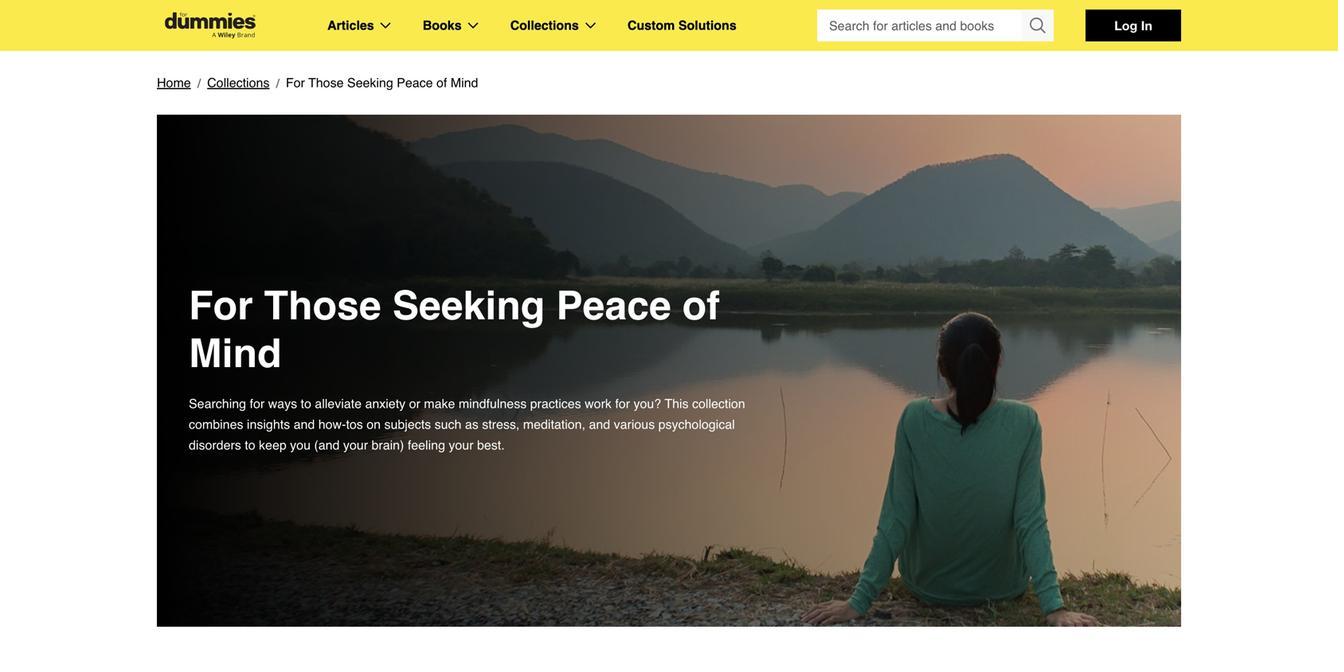 Task type: locate. For each thing, give the bounding box(es) containing it.
to left keep
[[245, 438, 255, 452]]

0 vertical spatial seeking
[[347, 75, 393, 90]]

0 horizontal spatial mind
[[189, 331, 282, 376]]

stress,
[[482, 417, 520, 432]]

meditation,
[[523, 417, 585, 432]]

1 horizontal spatial your
[[449, 438, 474, 452]]

searching
[[189, 396, 246, 411]]

0 vertical spatial mind
[[451, 75, 478, 90]]

1 vertical spatial for
[[189, 283, 253, 329]]

0 vertical spatial of
[[436, 75, 447, 90]]

collections down logo
[[207, 75, 270, 90]]

your
[[343, 438, 368, 452], [449, 438, 474, 452]]

peace
[[397, 75, 433, 90], [556, 283, 671, 329]]

1 vertical spatial to
[[245, 438, 255, 452]]

of
[[436, 75, 447, 90], [682, 283, 720, 329]]

log
[[1114, 18, 1138, 33]]

how-
[[318, 417, 346, 432]]

those
[[308, 75, 344, 90], [264, 283, 381, 329]]

1 vertical spatial of
[[682, 283, 720, 329]]

you
[[290, 438, 311, 452]]

mindfulness
[[459, 396, 527, 411]]

1 vertical spatial mind
[[189, 331, 282, 376]]

for those seeking peace of mind down open article categories 'icon' on the left top of page
[[286, 75, 478, 90]]

for those seeking peace of mind up make
[[189, 283, 720, 376]]

0 horizontal spatial of
[[436, 75, 447, 90]]

seeking
[[347, 75, 393, 90], [392, 283, 545, 329]]

group
[[817, 10, 1054, 41]]

1 horizontal spatial for
[[615, 396, 630, 411]]

custom solutions
[[628, 18, 737, 33]]

1 horizontal spatial for
[[286, 75, 305, 90]]

logo image
[[157, 12, 264, 39]]

ways
[[268, 396, 297, 411]]

1 horizontal spatial to
[[301, 396, 311, 411]]

0 vertical spatial for
[[286, 75, 305, 90]]

1 vertical spatial for those seeking peace of mind
[[189, 283, 720, 376]]

work
[[585, 396, 612, 411]]

to
[[301, 396, 311, 411], [245, 438, 255, 452]]

disorders
[[189, 438, 241, 452]]

combines
[[189, 417, 243, 432]]

custom
[[628, 18, 675, 33]]

for up 'various'
[[615, 396, 630, 411]]

custom solutions link
[[628, 15, 737, 36]]

for
[[286, 75, 305, 90], [189, 283, 253, 329]]

collections link
[[207, 72, 270, 93]]

in
[[1141, 18, 1152, 33]]

and up "you"
[[294, 417, 315, 432]]

alleviate
[[315, 396, 362, 411]]

for
[[250, 396, 265, 411], [615, 396, 630, 411]]

0 vertical spatial collections
[[510, 18, 579, 33]]

for those seeking peace of mind
[[286, 75, 478, 90], [189, 283, 720, 376]]

1 vertical spatial collections
[[207, 75, 270, 90]]

1 horizontal spatial peace
[[556, 283, 671, 329]]

collection
[[692, 396, 745, 411]]

your down tos
[[343, 438, 368, 452]]

as
[[465, 417, 479, 432]]

0 horizontal spatial to
[[245, 438, 255, 452]]

0 horizontal spatial peace
[[397, 75, 433, 90]]

on
[[367, 417, 381, 432]]

1 horizontal spatial of
[[682, 283, 720, 329]]

and
[[294, 417, 315, 432], [589, 417, 610, 432]]

your down the 'as'
[[449, 438, 474, 452]]

1 horizontal spatial and
[[589, 417, 610, 432]]

0 horizontal spatial for
[[189, 283, 253, 329]]

for up insights
[[250, 396, 265, 411]]

tos
[[346, 417, 363, 432]]

mind
[[451, 75, 478, 90], [189, 331, 282, 376]]

0 horizontal spatial and
[[294, 417, 315, 432]]

to right ways
[[301, 396, 311, 411]]

(and
[[314, 438, 340, 452]]

books
[[423, 18, 462, 33]]

collections left open collections list 'icon'
[[510, 18, 579, 33]]

0 horizontal spatial for
[[250, 396, 265, 411]]

best.
[[477, 438, 505, 452]]

mind up searching
[[189, 331, 282, 376]]

0 horizontal spatial your
[[343, 438, 368, 452]]

1 horizontal spatial collections
[[510, 18, 579, 33]]

0 vertical spatial peace
[[397, 75, 433, 90]]

mind down open book categories icon on the top
[[451, 75, 478, 90]]

1 and from the left
[[294, 417, 315, 432]]

and down the work
[[589, 417, 610, 432]]

subjects
[[384, 417, 431, 432]]

collections
[[510, 18, 579, 33], [207, 75, 270, 90]]



Task type: vqa. For each thing, say whether or not it's contained in the screenshot.
As
yes



Task type: describe. For each thing, give the bounding box(es) containing it.
open collections list image
[[585, 22, 596, 29]]

1 horizontal spatial mind
[[451, 75, 478, 90]]

log in link
[[1086, 10, 1181, 41]]

solutions
[[679, 18, 737, 33]]

anxiety
[[365, 396, 406, 411]]

brain)
[[372, 438, 404, 452]]

0 horizontal spatial collections
[[207, 75, 270, 90]]

various
[[614, 417, 655, 432]]

0 vertical spatial those
[[308, 75, 344, 90]]

open article categories image
[[381, 22, 391, 29]]

you?
[[634, 396, 661, 411]]

cookie consent banner dialog
[[0, 596, 1338, 653]]

1 your from the left
[[343, 438, 368, 452]]

or
[[409, 396, 420, 411]]

this
[[665, 396, 689, 411]]

2 for from the left
[[615, 396, 630, 411]]

home link
[[157, 72, 191, 93]]

1 for from the left
[[250, 396, 265, 411]]

log in
[[1114, 18, 1152, 33]]

practices
[[530, 396, 581, 411]]

1 vertical spatial those
[[264, 283, 381, 329]]

0 vertical spatial to
[[301, 396, 311, 411]]

searching for ways to alleviate anxiety or make mindfulness practices work for you? this collection combines insights and how-tos on subjects such as stress, meditation, and various psychological disorders to keep you (and your brain) feeling your best.
[[189, 396, 745, 452]]

0 vertical spatial for those seeking peace of mind
[[286, 75, 478, 90]]

psychological
[[658, 417, 735, 432]]

feeling
[[408, 438, 445, 452]]

keep
[[259, 438, 287, 452]]

2 and from the left
[[589, 417, 610, 432]]

open book categories image
[[468, 22, 478, 29]]

Search for articles and books text field
[[817, 10, 1024, 41]]

such
[[435, 417, 462, 432]]

2 your from the left
[[449, 438, 474, 452]]

home
[[157, 75, 191, 90]]

insights
[[247, 417, 290, 432]]

1 vertical spatial peace
[[556, 283, 671, 329]]

1 vertical spatial seeking
[[392, 283, 545, 329]]

make
[[424, 396, 455, 411]]

articles
[[327, 18, 374, 33]]



